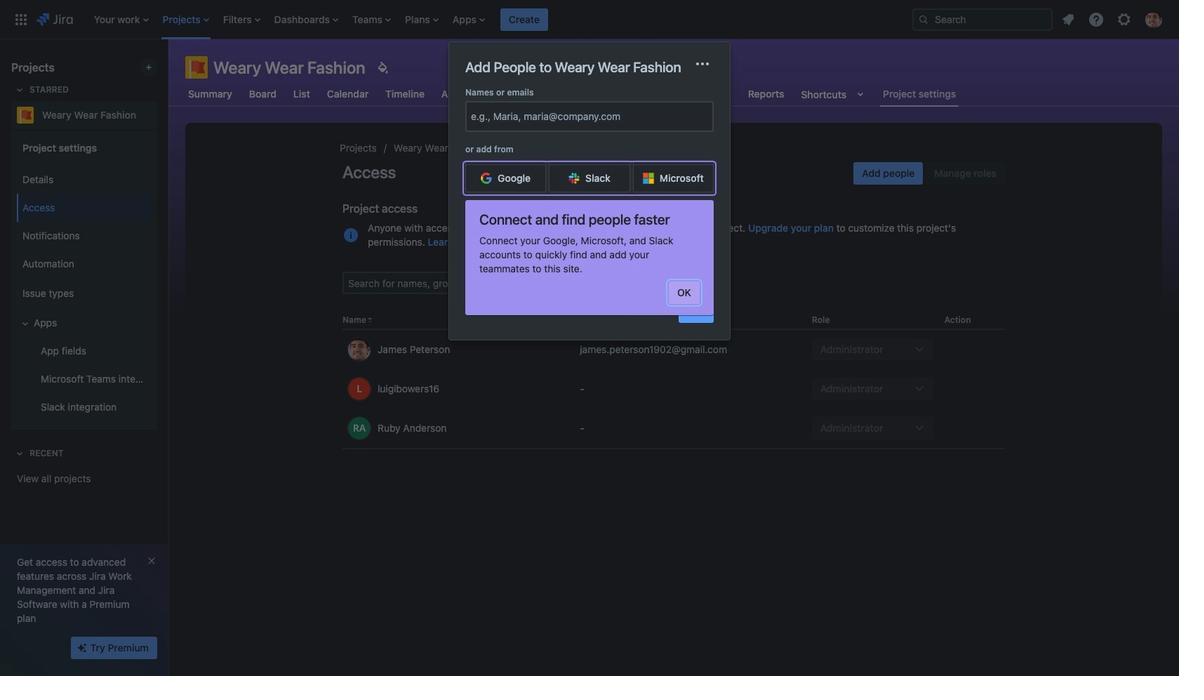 Task type: locate. For each thing, give the bounding box(es) containing it.
1 list item from the left
[[90, 0, 153, 39]]

banner
[[0, 0, 1180, 39]]

list item
[[90, 0, 153, 39], [158, 0, 213, 39], [219, 0, 264, 39], [270, 0, 343, 39], [348, 0, 395, 39], [401, 0, 443, 39], [449, 0, 489, 39], [501, 0, 548, 39]]

0 horizontal spatial list
[[87, 0, 902, 39]]

Search field
[[913, 8, 1053, 31]]

None search field
[[913, 8, 1053, 31]]

list
[[87, 0, 902, 39], [1056, 7, 1171, 32]]

collapse recent projects image
[[11, 445, 28, 462]]

expand image
[[17, 315, 34, 332]]

1 horizontal spatial list
[[1056, 7, 1171, 32]]

7 list item from the left
[[449, 0, 489, 39]]

tab list
[[177, 81, 968, 107]]

4 list item from the left
[[270, 0, 343, 39]]

group
[[14, 129, 152, 430], [14, 162, 152, 426], [854, 162, 1006, 185]]

jira image
[[37, 11, 73, 28], [37, 11, 73, 28]]



Task type: vqa. For each thing, say whether or not it's contained in the screenshot.
Issue type: Sub-task 'Icon' to the top
no



Task type: describe. For each thing, give the bounding box(es) containing it.
close premium upgrade banner image
[[146, 555, 157, 567]]

search image
[[919, 14, 930, 25]]

6 list item from the left
[[401, 0, 443, 39]]

collapse starred projects image
[[11, 81, 28, 98]]

2 list item from the left
[[158, 0, 213, 39]]

3 list item from the left
[[219, 0, 264, 39]]

5 list item from the left
[[348, 0, 395, 39]]

primary element
[[8, 0, 902, 39]]

people and their roles element
[[343, 311, 1006, 450]]

project access image
[[343, 227, 360, 244]]

8 list item from the left
[[501, 0, 548, 39]]

Search for names, groups or email addresses text field
[[344, 273, 560, 293]]



